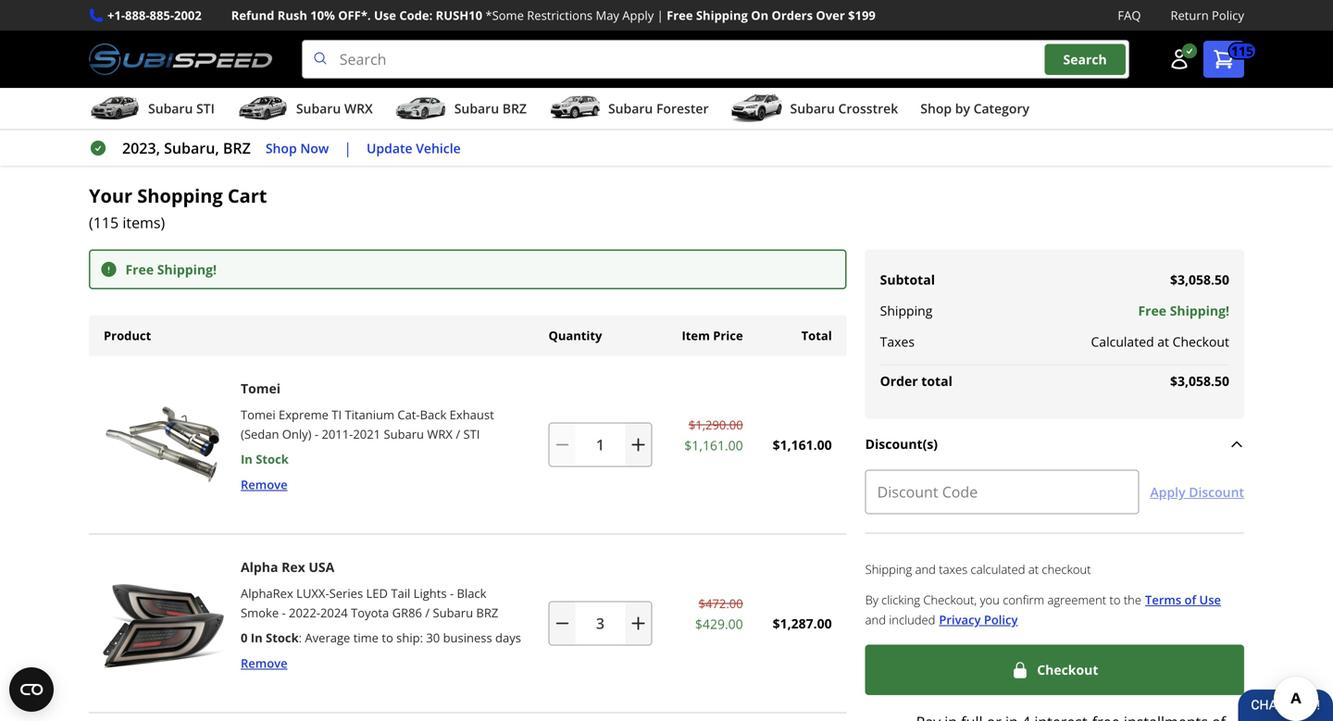 Task type: describe. For each thing, give the bounding box(es) containing it.
smoke
[[241, 605, 279, 621]]

order total
[[880, 372, 953, 390]]

search input field
[[302, 40, 1130, 79]]

category
[[974, 100, 1030, 117]]

decrement image for $1,161.00
[[553, 436, 572, 454]]

to inside by clicking checkout, you confirm agreement to the terms of use and included privacy policy
[[1110, 592, 1121, 608]]

1 tomei from the top
[[241, 380, 281, 397]]

checkout
[[1042, 561, 1091, 578]]

subaru for subaru crosstrek
[[790, 100, 835, 117]]

stock inside tomei tomei expreme ti titanium cat-back exhaust (sedan only) - 2011-2021 subaru wrx / sti in stock remove
[[256, 451, 289, 468]]

decrement image for $429.00
[[553, 615, 572, 633]]

subaru inside tomei tomei expreme ti titanium cat-back exhaust (sedan only) - 2011-2021 subaru wrx / sti in stock remove
[[384, 426, 424, 443]]

subaru for subaru forester
[[608, 100, 653, 117]]

0 horizontal spatial |
[[344, 138, 352, 158]]

discount(s) button
[[866, 434, 1245, 455]]

expreme
[[279, 406, 329, 423]]

1 horizontal spatial policy
[[1212, 7, 1245, 24]]

+1-888-885-2002
[[107, 7, 202, 24]]

in inside tomei tomei expreme ti titanium cat-back exhaust (sedan only) - 2011-2021 subaru wrx / sti in stock remove
[[241, 451, 253, 468]]

total
[[922, 372, 953, 390]]

2 vertical spatial -
[[282, 605, 286, 621]]

orders
[[772, 7, 813, 24]]

2021
[[353, 426, 381, 443]]

tomtb6090-sb02c 15-21 wrx & sti tomei expreme ti cat-back system, image
[[96, 378, 230, 512]]

agreement
[[1048, 592, 1107, 608]]

and inside by clicking checkout, you confirm agreement to the terms of use and included privacy policy
[[866, 612, 886, 628]]

0 vertical spatial use
[[374, 7, 396, 24]]

business
[[443, 630, 492, 647]]

exhaust
[[450, 406, 494, 423]]

usa
[[309, 559, 335, 576]]

subispeed logo image
[[89, 40, 272, 79]]

privacy
[[939, 612, 981, 628]]

alpha rex usa alpharex luxx-series led tail lights - black smoke - 2022-2024 toyota gr86 / subaru brz 0 in stock : average time to ship: 30 business days remove
[[241, 559, 521, 672]]

refund
[[231, 7, 274, 24]]

apply
[[623, 7, 654, 24]]

subaru sti
[[148, 100, 215, 117]]

1 horizontal spatial at
[[1158, 333, 1170, 351]]

1 vertical spatial shipping!
[[1170, 302, 1230, 320]]

toyota
[[351, 605, 389, 621]]

increment image
[[629, 615, 648, 633]]

0 vertical spatial shipping!
[[157, 261, 217, 278]]

shopping
[[137, 183, 223, 208]]

your
[[89, 183, 133, 208]]

0 vertical spatial shipping
[[696, 7, 748, 24]]

remove button for tomei
[[241, 475, 288, 494]]

115 button
[[1204, 41, 1256, 78]]

(115
[[89, 213, 119, 233]]

of
[[1185, 592, 1197, 608]]

rush
[[278, 7, 307, 24]]

2002
[[174, 7, 202, 24]]

average
[[305, 630, 350, 647]]

wrx inside dropdown button
[[344, 100, 373, 117]]

item price
[[682, 328, 743, 344]]

- inside tomei tomei expreme ti titanium cat-back exhaust (sedan only) - 2011-2021 subaru wrx / sti in stock remove
[[315, 426, 319, 443]]

forester
[[657, 100, 709, 117]]

stock inside alpha rex usa alpharex luxx-series led tail lights - black smoke - 2022-2024 toyota gr86 / subaru brz 0 in stock : average time to ship: 30 business days remove
[[266, 630, 299, 647]]

sti inside tomei tomei expreme ti titanium cat-back exhaust (sedan only) - 2011-2021 subaru wrx / sti in stock remove
[[463, 426, 480, 443]]

to inside alpha rex usa alpharex luxx-series led tail lights - black smoke - 2022-2024 toyota gr86 / subaru brz 0 in stock : average time to ship: 30 business days remove
[[382, 630, 393, 647]]

only)
[[282, 426, 312, 443]]

sti inside dropdown button
[[196, 100, 215, 117]]

0 vertical spatial checkout
[[1173, 333, 1230, 351]]

remove button for rex
[[241, 654, 288, 673]]

115
[[1232, 42, 1254, 60]]

30
[[426, 630, 440, 647]]

now
[[300, 139, 329, 157]]

subaru for subaru sti
[[148, 100, 193, 117]]

return policy link
[[1171, 6, 1245, 25]]

order
[[880, 372, 918, 390]]

0 horizontal spatial $1,161.00
[[685, 436, 743, 454]]

subaru crosstrek
[[790, 100, 899, 117]]

shipping for shipping
[[880, 302, 933, 320]]

checkout,
[[924, 592, 977, 608]]

terms of use link
[[1146, 590, 1222, 610]]

faq link
[[1118, 6, 1141, 25]]

calculated at checkout
[[1091, 333, 1230, 351]]

the
[[1124, 592, 1142, 608]]

shop by category button
[[921, 92, 1030, 129]]

update vehicle button
[[367, 138, 461, 159]]

+1-888-885-2002 link
[[107, 6, 202, 25]]

$472.00
[[699, 596, 743, 612]]

subtotal
[[880, 271, 935, 289]]

shipping and taxes calculated at checkout
[[866, 561, 1091, 578]]

(sedan
[[241, 426, 279, 443]]

clicking
[[882, 592, 921, 608]]

1 vertical spatial at
[[1029, 561, 1039, 578]]

2024
[[320, 605, 348, 621]]

2023,
[[122, 138, 160, 158]]

return
[[1171, 7, 1209, 24]]

taxes
[[880, 333, 915, 351]]

ti
[[332, 406, 342, 423]]

wrx inside tomei tomei expreme ti titanium cat-back exhaust (sedan only) - 2011-2021 subaru wrx / sti in stock remove
[[427, 426, 453, 443]]

lights
[[414, 585, 447, 602]]

rex
[[282, 559, 305, 576]]

quantity
[[549, 328, 602, 344]]

$1,290.00 $1,161.00
[[685, 417, 743, 454]]

1 horizontal spatial and
[[916, 561, 936, 578]]

subaru,
[[164, 138, 219, 158]]



Task type: vqa. For each thing, say whether or not it's contained in the screenshot.
the top $3,058.50
yes



Task type: locate. For each thing, give the bounding box(es) containing it.
2011-
[[322, 426, 353, 443]]

a subaru sti thumbnail image image
[[89, 95, 141, 122]]

$199
[[848, 7, 876, 24]]

1 vertical spatial remove
[[241, 655, 288, 672]]

calculated
[[1091, 333, 1155, 351]]

| right apply
[[657, 7, 664, 24]]

brz left a subaru forester thumbnail image
[[503, 100, 527, 117]]

free up calculated at checkout
[[1139, 302, 1167, 320]]

at right calculated
[[1158, 333, 1170, 351]]

remove button down 0
[[241, 654, 288, 673]]

888-
[[125, 7, 150, 24]]

0 horizontal spatial brz
[[223, 138, 251, 158]]

0 horizontal spatial -
[[282, 605, 286, 621]]

1 decrement image from the top
[[553, 436, 572, 454]]

/ down the exhaust
[[456, 426, 460, 443]]

0
[[241, 630, 248, 647]]

$3,058.50
[[1171, 271, 1230, 289], [1171, 372, 1230, 390]]

checkout
[[1173, 333, 1230, 351], [1037, 661, 1099, 679]]

0 horizontal spatial /
[[425, 605, 430, 621]]

$3,058.50 up calculated at checkout
[[1171, 271, 1230, 289]]

- left "2022-"
[[282, 605, 286, 621]]

free
[[667, 7, 693, 24], [125, 261, 154, 278], [1139, 302, 1167, 320]]

1 vertical spatial -
[[450, 585, 454, 602]]

*some
[[486, 7, 524, 24]]

shipping up clicking
[[866, 561, 912, 578]]

1 horizontal spatial shop
[[921, 100, 952, 117]]

increment image
[[629, 436, 648, 454]]

$1,161.00 right $1,290.00 $1,161.00
[[773, 436, 832, 454]]

shop inside dropdown button
[[921, 100, 952, 117]]

1 horizontal spatial |
[[657, 7, 664, 24]]

2022-
[[289, 605, 320, 621]]

1 vertical spatial policy
[[984, 612, 1018, 628]]

subaru for subaru wrx
[[296, 100, 341, 117]]

0 vertical spatial shop
[[921, 100, 952, 117]]

to
[[1110, 592, 1121, 608], [382, 630, 393, 647]]

0 horizontal spatial free shipping!
[[125, 261, 217, 278]]

/ inside alpha rex usa alpharex luxx-series led tail lights - black smoke - 2022-2024 toyota gr86 / subaru brz 0 in stock : average time to ship: 30 business days remove
[[425, 605, 430, 621]]

0 horizontal spatial wrx
[[344, 100, 373, 117]]

/ down lights
[[425, 605, 430, 621]]

- right only)
[[315, 426, 319, 443]]

in down (sedan
[[241, 451, 253, 468]]

1 vertical spatial brz
[[223, 138, 251, 158]]

brz right subaru,
[[223, 138, 251, 158]]

titanium
[[345, 406, 395, 423]]

cat-
[[398, 406, 420, 423]]

checkout link
[[866, 645, 1245, 696]]

brz down black
[[476, 605, 499, 621]]

remove inside tomei tomei expreme ti titanium cat-back exhaust (sedan only) - 2011-2021 subaru wrx / sti in stock remove
[[241, 476, 288, 493]]

subaru up "vehicle"
[[454, 100, 499, 117]]

use
[[374, 7, 396, 24], [1200, 592, 1222, 608]]

button image
[[1169, 48, 1191, 71]]

subaru right a subaru crosstrek thumbnail image
[[790, 100, 835, 117]]

0 vertical spatial brz
[[503, 100, 527, 117]]

1 vertical spatial checkout
[[1037, 661, 1099, 679]]

checkout right calculated
[[1173, 333, 1230, 351]]

wrx
[[344, 100, 373, 117], [427, 426, 453, 443]]

1 remove button from the top
[[241, 475, 288, 494]]

policy down you
[[984, 612, 1018, 628]]

1 horizontal spatial wrx
[[427, 426, 453, 443]]

update vehicle
[[367, 139, 461, 157]]

1 horizontal spatial checkout
[[1173, 333, 1230, 351]]

2 decrement image from the top
[[553, 615, 572, 633]]

2 remove button from the top
[[241, 654, 288, 673]]

$3,058.50 down calculated at checkout
[[1171, 372, 1230, 390]]

stock down (sedan
[[256, 451, 289, 468]]

0 horizontal spatial sti
[[196, 100, 215, 117]]

on
[[751, 7, 769, 24]]

Discount Code field
[[866, 470, 1140, 514]]

1 horizontal spatial brz
[[476, 605, 499, 621]]

2 vertical spatial free
[[1139, 302, 1167, 320]]

0 vertical spatial sti
[[196, 100, 215, 117]]

0 horizontal spatial free
[[125, 261, 154, 278]]

1 vertical spatial tomei
[[241, 406, 276, 423]]

discount(s)
[[866, 435, 938, 453]]

shipping for shipping and taxes calculated at checkout
[[866, 561, 912, 578]]

1 vertical spatial and
[[866, 612, 886, 628]]

back
[[420, 406, 447, 423]]

0 vertical spatial remove button
[[241, 475, 288, 494]]

luxx-
[[297, 585, 329, 602]]

and
[[916, 561, 936, 578], [866, 612, 886, 628]]

0 vertical spatial remove
[[241, 476, 288, 493]]

series
[[329, 585, 363, 602]]

alpharex luxx-series led tail lights - black smoke - 2022-2024 toyota gr86 / subaru brz link
[[241, 585, 499, 621]]

shop left by
[[921, 100, 952, 117]]

0 vertical spatial in
[[241, 451, 253, 468]]

search
[[1064, 50, 1107, 68]]

time
[[354, 630, 379, 647]]

rush10
[[436, 7, 483, 24]]

1 horizontal spatial sti
[[463, 426, 480, 443]]

free shipping!
[[125, 261, 217, 278], [1139, 302, 1230, 320]]

stock
[[256, 451, 289, 468], [266, 630, 299, 647]]

1 vertical spatial stock
[[266, 630, 299, 647]]

2 $3,058.50 from the top
[[1171, 372, 1230, 390]]

may
[[596, 7, 620, 24]]

0 horizontal spatial checkout
[[1037, 661, 1099, 679]]

free right apply
[[667, 7, 693, 24]]

shipping left 'on'
[[696, 7, 748, 24]]

over
[[816, 7, 845, 24]]

policy inside by clicking checkout, you confirm agreement to the terms of use and included privacy policy
[[984, 612, 1018, 628]]

you
[[980, 592, 1000, 608]]

1 vertical spatial |
[[344, 138, 352, 158]]

checkout inside button
[[1037, 661, 1099, 679]]

stock down "2022-"
[[266, 630, 299, 647]]

shop now
[[266, 139, 329, 157]]

search button
[[1045, 44, 1126, 75]]

$3,058.50 for order total
[[1171, 372, 1230, 390]]

subaru inside alpha rex usa alpharex luxx-series led tail lights - black smoke - 2022-2024 toyota gr86 / subaru brz 0 in stock : average time to ship: 30 business days remove
[[433, 605, 473, 621]]

1 horizontal spatial $1,161.00
[[773, 436, 832, 454]]

$1,161.00 down $1,290.00
[[685, 436, 743, 454]]

subaru down cat-
[[384, 426, 424, 443]]

0 vertical spatial -
[[315, 426, 319, 443]]

2 horizontal spatial -
[[450, 585, 454, 602]]

and down by
[[866, 612, 886, 628]]

0 horizontal spatial shipping!
[[157, 261, 217, 278]]

$472.00 $429.00
[[695, 596, 743, 633]]

remove down 0
[[241, 655, 288, 672]]

0 vertical spatial free shipping!
[[125, 261, 217, 278]]

1 horizontal spatial free
[[667, 7, 693, 24]]

/
[[456, 426, 460, 443], [425, 605, 430, 621]]

free down the items)
[[125, 261, 154, 278]]

1 horizontal spatial to
[[1110, 592, 1121, 608]]

open widget image
[[9, 668, 54, 712]]

checkout down by clicking checkout, you confirm agreement to the terms of use and included privacy policy
[[1037, 661, 1099, 679]]

1 vertical spatial free shipping!
[[1139, 302, 1230, 320]]

privacy policy link
[[939, 610, 1018, 630]]

code:
[[399, 7, 433, 24]]

0 horizontal spatial use
[[374, 7, 396, 24]]

shipping! up calculated at checkout
[[1170, 302, 1230, 320]]

ship:
[[397, 630, 423, 647]]

1 horizontal spatial -
[[315, 426, 319, 443]]

and left taxes
[[916, 561, 936, 578]]

a subaru wrx thumbnail image image
[[237, 95, 289, 122]]

| right now
[[344, 138, 352, 158]]

by
[[866, 592, 879, 608]]

terms
[[1146, 592, 1182, 608]]

0 vertical spatial decrement image
[[553, 436, 572, 454]]

1 vertical spatial in
[[251, 630, 263, 647]]

item
[[682, 328, 710, 344]]

decrement image left increment icon
[[553, 436, 572, 454]]

0 horizontal spatial policy
[[984, 612, 1018, 628]]

sti
[[196, 100, 215, 117], [463, 426, 480, 443]]

1 vertical spatial shipping
[[880, 302, 933, 320]]

at
[[1158, 333, 1170, 351], [1029, 561, 1039, 578]]

shop
[[921, 100, 952, 117], [266, 139, 297, 157]]

1 horizontal spatial use
[[1200, 592, 1222, 608]]

1 vertical spatial decrement image
[[553, 615, 572, 633]]

at up confirm
[[1029, 561, 1039, 578]]

0 vertical spatial tomei
[[241, 380, 281, 397]]

1 horizontal spatial shipping!
[[1170, 302, 1230, 320]]

subaru wrx button
[[237, 92, 373, 129]]

subaru for subaru brz
[[454, 100, 499, 117]]

0 vertical spatial stock
[[256, 451, 289, 468]]

None number field
[[549, 423, 652, 467], [549, 602, 652, 646], [549, 423, 652, 467], [549, 602, 652, 646]]

black
[[457, 585, 487, 602]]

a subaru crosstrek thumbnail image image
[[731, 95, 783, 122]]

2 remove from the top
[[241, 655, 288, 672]]

shop left now
[[266, 139, 297, 157]]

wrx up update
[[344, 100, 373, 117]]

1 horizontal spatial /
[[456, 426, 460, 443]]

shipping down subtotal
[[880, 302, 933, 320]]

subaru up now
[[296, 100, 341, 117]]

1 vertical spatial remove button
[[241, 654, 288, 673]]

2 tomei from the top
[[241, 406, 276, 423]]

alpharex
[[241, 585, 293, 602]]

return policy
[[1171, 7, 1245, 24]]

:
[[299, 630, 302, 647]]

remove inside alpha rex usa alpharex luxx-series led tail lights - black smoke - 2022-2024 toyota gr86 / subaru brz 0 in stock : average time to ship: 30 business days remove
[[241, 655, 288, 672]]

free shipping! down the items)
[[125, 261, 217, 278]]

subaru down black
[[433, 605, 473, 621]]

subaru up "2023, subaru, brz" in the top left of the page
[[148, 100, 193, 117]]

to right time on the bottom left of the page
[[382, 630, 393, 647]]

subaru
[[148, 100, 193, 117], [296, 100, 341, 117], [454, 100, 499, 117], [608, 100, 653, 117], [790, 100, 835, 117], [384, 426, 424, 443], [433, 605, 473, 621]]

2 horizontal spatial brz
[[503, 100, 527, 117]]

1 vertical spatial free
[[125, 261, 154, 278]]

checkout button
[[866, 645, 1245, 696]]

decrement image right days
[[553, 615, 572, 633]]

1 vertical spatial wrx
[[427, 426, 453, 443]]

wrx down back
[[427, 426, 453, 443]]

0 horizontal spatial to
[[382, 630, 393, 647]]

$3,058.50 for subtotal
[[1171, 271, 1230, 289]]

1 vertical spatial to
[[382, 630, 393, 647]]

free shipping! up calculated at checkout
[[1139, 302, 1230, 320]]

policy up 115
[[1212, 7, 1245, 24]]

remove down (sedan
[[241, 476, 288, 493]]

gr86
[[392, 605, 422, 621]]

0 vertical spatial free
[[667, 7, 693, 24]]

use inside by clicking checkout, you confirm agreement to the terms of use and included privacy policy
[[1200, 592, 1222, 608]]

$1,287.00
[[773, 615, 832, 632]]

subaru left forester on the top of page
[[608, 100, 653, 117]]

taxes
[[939, 561, 968, 578]]

1 vertical spatial shop
[[266, 139, 297, 157]]

1 remove from the top
[[241, 476, 288, 493]]

alpha rex usa image
[[96, 557, 230, 691]]

shop now link
[[266, 138, 329, 159]]

your shopping cart (115 items)
[[89, 183, 267, 233]]

+1-
[[107, 7, 125, 24]]

use right of
[[1200, 592, 1222, 608]]

$1,290.00
[[689, 417, 743, 434]]

2 vertical spatial shipping
[[866, 561, 912, 578]]

1 vertical spatial /
[[425, 605, 430, 621]]

use right off*.
[[374, 7, 396, 24]]

vehicle
[[416, 139, 461, 157]]

1 vertical spatial sti
[[463, 426, 480, 443]]

sti up subaru,
[[196, 100, 215, 117]]

/ inside tomei tomei expreme ti titanium cat-back exhaust (sedan only) - 2011-2021 subaru wrx / sti in stock remove
[[456, 426, 460, 443]]

remove button down (sedan
[[241, 475, 288, 494]]

0 vertical spatial policy
[[1212, 7, 1245, 24]]

shipping! down your shopping cart (115 items)
[[157, 261, 217, 278]]

2 vertical spatial brz
[[476, 605, 499, 621]]

calculated
[[971, 561, 1026, 578]]

subaru brz button
[[395, 92, 527, 129]]

to left the
[[1110, 592, 1121, 608]]

subaru wrx
[[296, 100, 373, 117]]

0 horizontal spatial shop
[[266, 139, 297, 157]]

1 vertical spatial use
[[1200, 592, 1222, 608]]

0 vertical spatial |
[[657, 7, 664, 24]]

0 vertical spatial and
[[916, 561, 936, 578]]

885-
[[150, 7, 174, 24]]

0 vertical spatial at
[[1158, 333, 1170, 351]]

0 vertical spatial to
[[1110, 592, 1121, 608]]

brz inside subaru brz dropdown button
[[503, 100, 527, 117]]

0 vertical spatial $3,058.50
[[1171, 271, 1230, 289]]

0 vertical spatial /
[[456, 426, 460, 443]]

in
[[241, 451, 253, 468], [251, 630, 263, 647]]

in right 0
[[251, 630, 263, 647]]

tomei expreme ti titanium cat-back exhaust (sedan only) - 2011-2021 subaru wrx / sti link
[[241, 406, 494, 443]]

- left black
[[450, 585, 454, 602]]

days
[[496, 630, 521, 647]]

$429.00
[[695, 615, 743, 633]]

0 horizontal spatial at
[[1029, 561, 1039, 578]]

1 $3,058.50 from the top
[[1171, 271, 1230, 289]]

a subaru brz thumbnail image image
[[395, 95, 447, 122]]

1 vertical spatial $3,058.50
[[1171, 372, 1230, 390]]

0 vertical spatial wrx
[[344, 100, 373, 117]]

a subaru forester thumbnail image image
[[549, 95, 601, 122]]

1 horizontal spatial free shipping!
[[1139, 302, 1230, 320]]

alpha
[[241, 559, 278, 576]]

sti down the exhaust
[[463, 426, 480, 443]]

brz inside alpha rex usa alpharex luxx-series led tail lights - black smoke - 2022-2024 toyota gr86 / subaru brz 0 in stock : average time to ship: 30 business days remove
[[476, 605, 499, 621]]

shop for shop by category
[[921, 100, 952, 117]]

faq
[[1118, 7, 1141, 24]]

shop for shop now
[[266, 139, 297, 157]]

in inside alpha rex usa alpharex luxx-series led tail lights - black smoke - 2022-2024 toyota gr86 / subaru brz 0 in stock : average time to ship: 30 business days remove
[[251, 630, 263, 647]]

2 horizontal spatial free
[[1139, 302, 1167, 320]]

0 horizontal spatial and
[[866, 612, 886, 628]]

update
[[367, 139, 413, 157]]

decrement image
[[553, 436, 572, 454], [553, 615, 572, 633]]

confirm
[[1003, 592, 1045, 608]]



